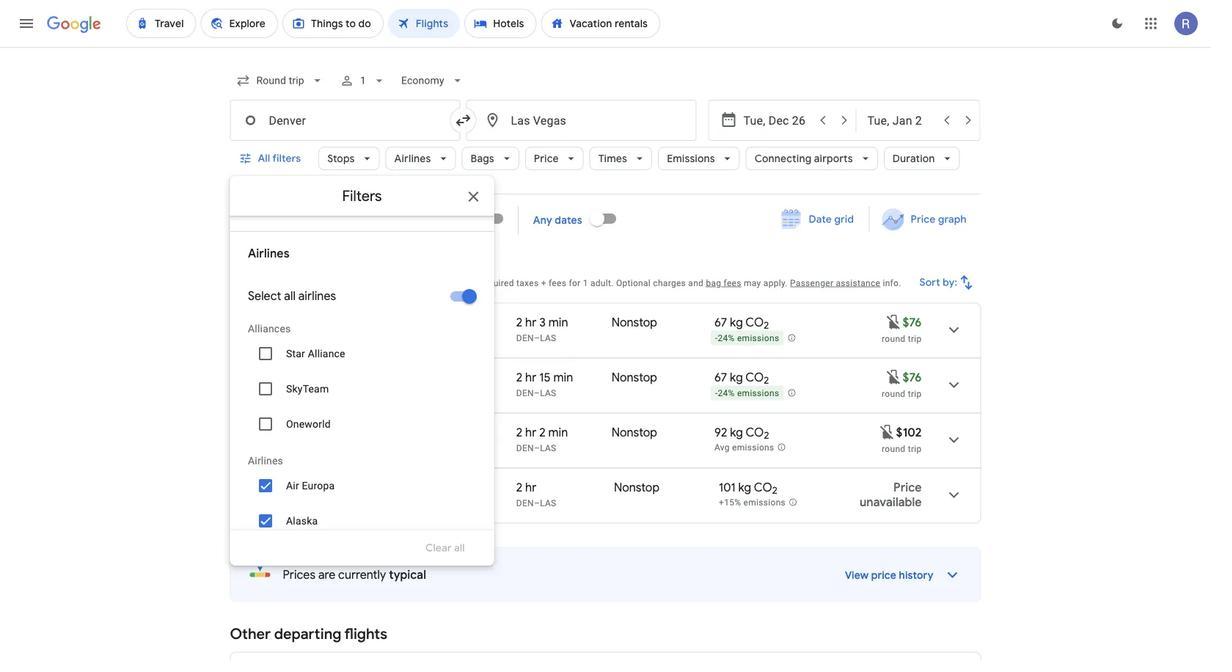 Task type: vqa. For each thing, say whether or not it's contained in the screenshot.
Google
no



Task type: locate. For each thing, give the bounding box(es) containing it.
0 vertical spatial 1
[[360, 75, 366, 87]]

1 vertical spatial 24%
[[718, 388, 735, 399]]

3 round from the top
[[882, 444, 906, 454]]

round down 76 us dollars text field
[[882, 334, 906, 344]]

kg inside 92 kg co 2
[[730, 425, 743, 440]]

67 kg co 2 down 'may'
[[715, 315, 770, 332]]

den inside 2 hr 3 min den – las
[[517, 333, 534, 343]]

airlines inside popup button
[[395, 152, 431, 165]]

- for 2 hr 15 min
[[716, 388, 718, 399]]

2 hr 2 min den – las
[[517, 425, 568, 453]]

this price for this flight doesn't include overhead bin access. if you need a carry-on bag, use the bags filter to update prices. image
[[886, 368, 903, 386]]

2 hr 3 min den – las
[[517, 315, 569, 343]]

las down the total duration 2 hr 2 min. element on the bottom of page
[[540, 443, 557, 453]]

prices left include
[[420, 278, 446, 288]]

den down total duration 2 hr. element at the bottom of page
[[517, 498, 534, 508]]

1 vertical spatial -
[[716, 388, 718, 399]]

den down total duration 2 hr 15 min. element
[[517, 388, 534, 398]]

24% for 2 hr 3 min
[[718, 333, 735, 344]]

1 vertical spatial price
[[872, 569, 897, 582]]

3 round trip from the top
[[882, 444, 922, 454]]

101
[[719, 480, 736, 495]]

$76 left flight details. leaves denver international airport at 10:14 pm on tuesday, december 26 and arrives at harry reid international airport at 11:29 pm on tuesday, december 26. icon
[[903, 370, 922, 385]]

2 vertical spatial trip
[[908, 444, 922, 454]]

co up avg emissions
[[746, 425, 764, 440]]

departing up on
[[264, 255, 331, 274]]

this price for this flight doesn't include overhead bin access. if you need a carry-on bag, use the bags filter to update prices. image down this price for this flight doesn't include overhead bin access. if you need a carry-on bag, use the bags filter to update prices. icon
[[879, 423, 897, 441]]

departing for best
[[264, 255, 331, 274]]

1 vertical spatial airlines
[[248, 246, 289, 261]]

den down the total duration 2 hr 2 min. element on the bottom of page
[[517, 443, 534, 453]]

hr for 3
[[526, 315, 537, 330]]

1 vertical spatial price
[[911, 213, 936, 226]]

times button
[[590, 141, 653, 176]]

10:14 pm frontier
[[298, 370, 345, 398]]

1 vertical spatial min
[[554, 370, 573, 385]]

and up the 'airlines' on the left of the page
[[326, 278, 341, 288]]

1 las from the top
[[540, 333, 557, 343]]

2 – from the top
[[534, 388, 540, 398]]

las down 15
[[540, 388, 557, 398]]

prices for prices are currently typical
[[283, 567, 316, 582]]

67 up 92
[[715, 370, 728, 385]]

las inside 2 hr 2 min den – las
[[540, 443, 557, 453]]

prices
[[420, 278, 446, 288], [283, 567, 316, 582]]

min inside 2 hr 2 min den – las
[[549, 425, 568, 440]]

2 round trip from the top
[[882, 389, 922, 399]]

hr left 15
[[526, 370, 537, 385]]

las for 15
[[540, 388, 557, 398]]

price left graph at the right
[[911, 213, 936, 226]]

air
[[286, 480, 299, 492]]

1 den from the top
[[517, 333, 534, 343]]

2 inside 101 kg co 2
[[773, 485, 778, 497]]

hr down 2 hr 15 min den – las
[[526, 425, 537, 440]]

2 trip from the top
[[908, 389, 922, 399]]

1 vertical spatial flights
[[345, 625, 388, 644]]

– down total duration 2 hr. element at the bottom of page
[[534, 498, 540, 508]]

Departure time: 10:45 AM. text field
[[298, 480, 348, 495]]

dates
[[555, 214, 583, 227]]

trip down 76 us dollars text field
[[908, 334, 922, 344]]

den
[[517, 333, 534, 343], [517, 388, 534, 398], [517, 443, 534, 453], [517, 498, 534, 508]]

$76 left flight details. leaves denver international airport at 7:58 pm on tuesday, december 26 and arrives at harry reid international airport at 9:01 pm on tuesday, december 26. icon
[[903, 315, 922, 330]]

1 vertical spatial prices
[[283, 567, 316, 582]]

fees right bag
[[724, 278, 742, 288]]

co for 2 hr 2 min
[[746, 425, 764, 440]]

airlines
[[298, 289, 336, 304]]

0 vertical spatial price
[[303, 278, 323, 288]]

change appearance image
[[1100, 6, 1135, 41]]

1 vertical spatial 67
[[715, 370, 728, 385]]

2 24% from the top
[[718, 388, 735, 399]]

las down "3"
[[540, 333, 557, 343]]

2 vertical spatial min
[[549, 425, 568, 440]]

price unavailable
[[860, 480, 922, 510]]

nonstop
[[612, 315, 658, 330], [612, 370, 658, 385], [612, 425, 658, 440], [614, 480, 660, 495]]

0 vertical spatial trip
[[908, 334, 922, 344]]

None field
[[230, 68, 331, 94], [396, 68, 471, 94], [230, 68, 331, 94], [396, 68, 471, 94]]

1 -24% emissions from the top
[[716, 333, 780, 344]]

0 horizontal spatial 1
[[360, 75, 366, 87]]

best
[[230, 255, 261, 274]]

1 vertical spatial trip
[[908, 389, 922, 399]]

hr down 2 hr 2 min den – las
[[526, 480, 537, 495]]

Return text field
[[868, 101, 935, 140]]

1
[[360, 75, 366, 87], [583, 278, 588, 288]]

0 horizontal spatial and
[[326, 278, 341, 288]]

any dates
[[533, 214, 583, 227]]

min right "3"
[[549, 315, 569, 330]]

fees
[[549, 278, 567, 288], [724, 278, 742, 288]]

price inside price unavailable
[[894, 480, 922, 495]]

2 fees from the left
[[724, 278, 742, 288]]

3 trip from the top
[[908, 444, 922, 454]]

flights down currently
[[345, 625, 388, 644]]

0 vertical spatial round
[[882, 334, 906, 344]]

67 kg co 2 up 92 kg co 2
[[715, 370, 770, 387]]

dec 26, 2023 – jan 2, 2024
[[340, 214, 470, 227]]

prices are currently typical
[[283, 567, 426, 582]]

3 – from the top
[[534, 443, 540, 453]]

round down this price for this flight doesn't include overhead bin access. if you need a carry-on bag, use the bags filter to update prices. icon
[[882, 389, 906, 399]]

0 vertical spatial 24%
[[718, 333, 735, 344]]

– down the total duration 2 hr 2 min. element on the bottom of page
[[534, 443, 540, 453]]

min inside 2 hr 15 min den – las
[[554, 370, 573, 385]]

emissions
[[667, 152, 715, 165]]

0 vertical spatial 67 kg co 2
[[715, 315, 770, 332]]

hr left "3"
[[526, 315, 537, 330]]

2 67 from the top
[[715, 370, 728, 385]]

ranked
[[230, 278, 261, 288]]

1 fees from the left
[[549, 278, 567, 288]]

67
[[715, 315, 728, 330], [715, 370, 728, 385]]

co up +15% emissions at bottom
[[754, 480, 773, 495]]

min down 2 hr 15 min den – las
[[549, 425, 568, 440]]

main content
[[230, 201, 982, 661]]

$102
[[897, 425, 922, 440]]

find the best price region
[[230, 201, 982, 244]]

2 67 kg co 2 from the top
[[715, 370, 770, 387]]

round trip down 76 us dollars text field
[[882, 334, 922, 344]]

24% up 92
[[718, 388, 735, 399]]

round trip down 102 us dollars text field
[[882, 444, 922, 454]]

2 vertical spatial round
[[882, 444, 906, 454]]

view
[[846, 569, 869, 582]]

nonstop flight. element
[[612, 315, 658, 332], [612, 370, 658, 387], [612, 425, 658, 442], [614, 480, 660, 497]]

las inside 2 hr 3 min den – las
[[540, 333, 557, 343]]

history
[[900, 569, 934, 582]]

1 horizontal spatial price
[[872, 569, 897, 582]]

76 US dollars text field
[[903, 315, 922, 330]]

1 - from the top
[[716, 333, 718, 344]]

-24% emissions down 'may'
[[716, 333, 780, 344]]

0 vertical spatial prices
[[420, 278, 446, 288]]

alliances
[[248, 323, 291, 335]]

0 horizontal spatial fees
[[549, 278, 567, 288]]

0 vertical spatial min
[[549, 315, 569, 330]]

4 las from the top
[[540, 498, 557, 508]]

taxes
[[517, 278, 539, 288]]

1 button
[[334, 63, 393, 98]]

min for 2 hr 3 min
[[549, 315, 569, 330]]

2 $76 from the top
[[903, 370, 922, 385]]

apply.
[[764, 278, 788, 288]]

Departure time: 11:47 AM. text field
[[298, 425, 345, 440]]

close dialog image
[[465, 188, 483, 206]]

co down 'may'
[[746, 315, 764, 330]]

price left 'flight details. leaves denver international airport at 10:45 am on tuesday, december 26 and arrives at harry reid international airport at 11:45 am on tuesday, december 26.' image
[[894, 480, 922, 495]]

4 den from the top
[[517, 498, 534, 508]]

1 $76 from the top
[[903, 315, 922, 330]]

star
[[286, 348, 305, 360]]

2 hr 15 min den – las
[[517, 370, 573, 398]]

None search field
[[230, 40, 982, 661]]

-
[[716, 333, 718, 344], [716, 388, 718, 399]]

co up 92 kg co 2
[[746, 370, 764, 385]]

min
[[549, 315, 569, 330], [554, 370, 573, 385], [549, 425, 568, 440]]

sort
[[920, 276, 941, 289]]

0 horizontal spatial price
[[303, 278, 323, 288]]

airlines for filters
[[248, 246, 289, 261]]

round trip down this price for this flight doesn't include overhead bin access. if you need a carry-on bag, use the bags filter to update prices. icon
[[882, 389, 922, 399]]

1 vertical spatial 67 kg co 2
[[715, 370, 770, 387]]

price right the view
[[872, 569, 897, 582]]

fees right +
[[549, 278, 567, 288]]

kg down bag fees button
[[730, 315, 743, 330]]

departing right other
[[274, 625, 342, 644]]

0 vertical spatial -24% emissions
[[716, 333, 780, 344]]

nonstop flight. element for 2 hr
[[614, 480, 660, 497]]

0 vertical spatial -
[[716, 333, 718, 344]]

1 vertical spatial round
[[882, 389, 906, 399]]

avg emissions
[[715, 443, 775, 453]]

this price for this flight doesn't include overhead bin access. if you need a carry-on bag, use the bags filter to update prices. image
[[886, 313, 903, 331], [879, 423, 897, 441]]

price for price
[[534, 152, 559, 165]]

nonstop flight. element for 2 hr 2 min
[[612, 425, 658, 442]]

co inside 101 kg co 2
[[754, 480, 773, 495]]

– inside 2 hr 15 min den – las
[[534, 388, 540, 398]]

nonstop flight. element for 2 hr 15 min
[[612, 370, 658, 387]]

3 las from the top
[[540, 443, 557, 453]]

emissions
[[738, 333, 780, 344], [738, 388, 780, 399], [733, 443, 775, 453], [744, 498, 786, 508]]

1 horizontal spatial prices
[[420, 278, 446, 288]]

den inside 2 hr 15 min den – las
[[517, 388, 534, 398]]

connecting airports button
[[746, 141, 878, 176]]

prices left are
[[283, 567, 316, 582]]

view price history image
[[935, 557, 971, 593]]

other departing flights
[[230, 625, 388, 644]]

– down "3"
[[534, 333, 540, 343]]

price inside "popup button"
[[534, 152, 559, 165]]

1 round from the top
[[882, 334, 906, 344]]

flight details. leaves denver international airport at 10:45 am on tuesday, december 26 and arrives at harry reid international airport at 11:45 am on tuesday, december 26. image
[[937, 477, 972, 513]]

1 horizontal spatial and
[[689, 278, 704, 288]]

min for 2 hr 15 min
[[554, 370, 573, 385]]

2 inside 2 hr 15 min den – las
[[517, 370, 523, 385]]

loading results progress bar
[[0, 47, 1212, 50]]

airlines button
[[386, 141, 456, 176]]

star alliance
[[286, 348, 345, 360]]

10:45 am
[[298, 480, 348, 495]]

unavailable
[[860, 495, 922, 510]]

typical
[[389, 567, 426, 582]]

0 horizontal spatial prices
[[283, 567, 316, 582]]

date
[[809, 213, 832, 226]]

air europa
[[286, 480, 335, 492]]

2 vertical spatial price
[[894, 480, 922, 495]]

flights up convenience
[[334, 255, 377, 274]]

1 vertical spatial departing
[[274, 625, 342, 644]]

passenger
[[791, 278, 834, 288]]

las
[[540, 333, 557, 343], [540, 388, 557, 398], [540, 443, 557, 453], [540, 498, 557, 508]]

flight details. leaves denver international airport at 11:47 am on tuesday, december 26 and arrives at harry reid international airport at 12:49 pm on tuesday, december 26. image
[[937, 422, 972, 458]]

1 vertical spatial $76
[[903, 370, 922, 385]]

None text field
[[230, 100, 461, 141], [466, 100, 697, 141], [230, 100, 461, 141], [466, 100, 697, 141]]

Departure text field
[[744, 101, 811, 140]]

emissions down 92 kg co 2
[[733, 443, 775, 453]]

price right the bags "popup button"
[[534, 152, 559, 165]]

trip
[[908, 334, 922, 344], [908, 389, 922, 399], [908, 444, 922, 454]]

2 - from the top
[[716, 388, 718, 399]]

2 las from the top
[[540, 388, 557, 398]]

11:47 am
[[298, 425, 345, 440]]

total duration 2 hr 3 min. element
[[517, 315, 612, 332]]

min right 15
[[554, 370, 573, 385]]

0 vertical spatial departing
[[264, 255, 331, 274]]

hr inside 2 hr den – las
[[526, 480, 537, 495]]

price up the 'airlines' on the left of the page
[[303, 278, 323, 288]]

1 vertical spatial -24% emissions
[[716, 388, 780, 399]]

departing
[[264, 255, 331, 274], [274, 625, 342, 644]]

may
[[744, 278, 762, 288]]

prices for prices include required taxes + fees for 1 adult. optional charges and bag fees may apply. passenger assistance
[[420, 278, 446, 288]]

2 den from the top
[[517, 388, 534, 398]]

2 round from the top
[[882, 389, 906, 399]]

0 vertical spatial this price for this flight doesn't include overhead bin access. if you need a carry-on bag, use the bags filter to update prices. image
[[886, 313, 903, 331]]

round down $102
[[882, 444, 906, 454]]

dec
[[340, 214, 360, 227]]

2 inside 92 kg co 2
[[764, 430, 770, 442]]

1 horizontal spatial 1
[[583, 278, 588, 288]]

main content containing best departing flights
[[230, 201, 982, 661]]

$76 for 2 hr 15 min
[[903, 370, 922, 385]]

kg up 92 kg co 2
[[730, 370, 743, 385]]

0 vertical spatial $76
[[903, 315, 922, 330]]

1 hr from the top
[[526, 315, 537, 330]]

2 vertical spatial round trip
[[882, 444, 922, 454]]

den down the total duration 2 hr 3 min. element
[[517, 333, 534, 343]]

1 67 kg co 2 from the top
[[715, 315, 770, 332]]

2
[[517, 315, 523, 330], [764, 319, 770, 332], [517, 370, 523, 385], [764, 374, 770, 387], [517, 425, 523, 440], [540, 425, 546, 440], [764, 430, 770, 442], [517, 480, 523, 495], [773, 485, 778, 497]]

emissions up 92 kg co 2
[[738, 388, 780, 399]]

2 vertical spatial airlines
[[248, 455, 283, 467]]

1 horizontal spatial fees
[[724, 278, 742, 288]]

3 den from the top
[[517, 443, 534, 453]]

– down 15
[[534, 388, 540, 398]]

min inside 2 hr 3 min den – las
[[549, 315, 569, 330]]

1 vertical spatial 1
[[583, 278, 588, 288]]

kg inside 101 kg co 2
[[739, 480, 752, 495]]

charges
[[653, 278, 686, 288]]

2 -24% emissions from the top
[[716, 388, 780, 399]]

– inside 2 hr 3 min den – las
[[534, 333, 540, 343]]

price for price graph
[[911, 213, 936, 226]]

trip down $102
[[908, 444, 922, 454]]

hr inside 2 hr 15 min den – las
[[526, 370, 537, 385]]

1 vertical spatial this price for this flight doesn't include overhead bin access. if you need a carry-on bag, use the bags filter to update prices. image
[[879, 423, 897, 441]]

1 24% from the top
[[718, 333, 735, 344]]

las inside 2 hr 15 min den – las
[[540, 388, 557, 398]]

hr inside 2 hr 2 min den – las
[[526, 425, 537, 440]]

flights
[[334, 255, 377, 274], [345, 625, 388, 644]]

trip down $76 text box
[[908, 389, 922, 399]]

round trip for 2 hr 3 min
[[882, 334, 922, 344]]

round trip
[[882, 334, 922, 344], [882, 389, 922, 399], [882, 444, 922, 454]]

trip for 2 hr 15 min
[[908, 389, 922, 399]]

101 kg co 2
[[719, 480, 778, 497]]

- down bag
[[716, 333, 718, 344]]

3 hr from the top
[[526, 425, 537, 440]]

connecting
[[755, 152, 812, 165]]

-24% emissions up 92 kg co 2
[[716, 388, 780, 399]]

co inside 92 kg co 2
[[746, 425, 764, 440]]

kg up +15% emissions at bottom
[[739, 480, 752, 495]]

this price for this flight doesn't include overhead bin access. if you need a carry-on bag, use the bags filter to update prices. image up this price for this flight doesn't include overhead bin access. if you need a carry-on bag, use the bags filter to update prices. icon
[[886, 313, 903, 331]]

kg right 92
[[730, 425, 743, 440]]

flight details. leaves denver international airport at 10:14 pm on tuesday, december 26 and arrives at harry reid international airport at 11:29 pm on tuesday, december 26. image
[[937, 367, 972, 403]]

and left bag
[[689, 278, 704, 288]]

1 – from the top
[[534, 333, 540, 343]]

0 vertical spatial flights
[[334, 255, 377, 274]]

adult.
[[591, 278, 614, 288]]

prices
[[284, 214, 315, 227]]

1 trip from the top
[[908, 334, 922, 344]]

4 hr from the top
[[526, 480, 537, 495]]

price graph
[[911, 213, 967, 226]]

1 vertical spatial round trip
[[882, 389, 922, 399]]

-24% emissions for 2 hr 3 min
[[716, 333, 780, 344]]

– inside 2 hr 2 min den – las
[[534, 443, 540, 453]]

0 vertical spatial round trip
[[882, 334, 922, 344]]

- up 92
[[716, 388, 718, 399]]

round trip for 2 hr 2 min
[[882, 444, 922, 454]]

trip for 2 hr 2 min
[[908, 444, 922, 454]]

67 down bag fees button
[[715, 315, 728, 330]]

las down total duration 2 hr. element at the bottom of page
[[540, 498, 557, 508]]

2 inside 2 hr den – las
[[517, 480, 523, 495]]

67 kg co 2
[[715, 315, 770, 332], [715, 370, 770, 387]]

1 round trip from the top
[[882, 334, 922, 344]]

4 – from the top
[[534, 498, 540, 508]]

co for 2 hr
[[754, 480, 773, 495]]

– inside 2 hr den – las
[[534, 498, 540, 508]]

hr inside 2 hr 3 min den – las
[[526, 315, 537, 330]]

price inside button
[[911, 213, 936, 226]]

0 vertical spatial price
[[534, 152, 559, 165]]

24% down bag fees button
[[718, 333, 735, 344]]

graph
[[938, 213, 967, 226]]

1 67 from the top
[[715, 315, 728, 330]]

nonstop for 2 hr 2 min
[[612, 425, 658, 440]]

102 US dollars text field
[[897, 425, 922, 440]]

0 vertical spatial airlines
[[395, 152, 431, 165]]

2 hr from the top
[[526, 370, 537, 385]]

airlines
[[395, 152, 431, 165], [248, 246, 289, 261], [248, 455, 283, 467]]

0 vertical spatial 67
[[715, 315, 728, 330]]

den inside 2 hr 2 min den – las
[[517, 443, 534, 453]]

2 and from the left
[[689, 278, 704, 288]]



Task type: describe. For each thing, give the bounding box(es) containing it.
sort by: button
[[914, 265, 982, 300]]

are
[[319, 567, 336, 582]]

round for 2 hr 2 min
[[882, 444, 906, 454]]

26,
[[362, 214, 377, 227]]

67 for 2 hr 3 min
[[715, 315, 728, 330]]

– for 15
[[534, 388, 540, 398]]

flights for other departing flights
[[345, 625, 388, 644]]

ranked based on price and convenience
[[230, 278, 395, 288]]

flights for best departing flights
[[334, 255, 377, 274]]

track
[[255, 214, 282, 227]]

bag
[[706, 278, 722, 288]]

airlines for select all airlines
[[248, 455, 283, 467]]

hr for 15
[[526, 370, 537, 385]]

grid
[[835, 213, 855, 226]]

emissions button
[[658, 141, 740, 176]]

this price for this flight doesn't include overhead bin access. if you need a carry-on bag, use the bags filter to update prices. image for $76
[[886, 313, 903, 331]]

only
[[436, 515, 459, 528]]

on
[[290, 278, 301, 288]]

- for 2 hr 3 min
[[716, 333, 718, 344]]

airports
[[815, 152, 854, 165]]

co for 2 hr 15 min
[[746, 370, 764, 385]]

round trip for 2 hr 15 min
[[882, 389, 922, 399]]

all filters
[[258, 152, 301, 165]]

2024
[[445, 214, 470, 227]]

assistance
[[836, 278, 881, 288]]

round for 2 hr 3 min
[[882, 334, 906, 344]]

europa
[[302, 480, 335, 492]]

kg for 2 hr
[[739, 480, 752, 495]]

+15% emissions
[[719, 498, 786, 508]]

this price for this flight doesn't include overhead bin access. if you need a carry-on bag, use the bags filter to update prices. image for $102
[[879, 423, 897, 441]]

67 for 2 hr 15 min
[[715, 370, 728, 385]]

nonstop for 2 hr
[[614, 480, 660, 495]]

sort by:
[[920, 276, 958, 289]]

track prices
[[255, 214, 315, 227]]

by:
[[943, 276, 958, 289]]

connecting airports
[[755, 152, 854, 165]]

1 inside popup button
[[360, 75, 366, 87]]

skyteam
[[286, 383, 329, 395]]

las for 2
[[540, 443, 557, 453]]

include
[[448, 278, 478, 288]]

select all airlines
[[248, 289, 336, 304]]

den for 2 hr 3 min
[[517, 333, 534, 343]]

flight details. leaves denver international airport at 7:58 pm on tuesday, december 26 and arrives at harry reid international airport at 9:01 pm on tuesday, december 26. image
[[937, 312, 972, 348]]

bags button
[[462, 141, 520, 176]]

alaska
[[286, 515, 318, 527]]

las inside 2 hr den – las
[[540, 498, 557, 508]]

2023 – jan
[[379, 214, 431, 227]]

optional
[[617, 278, 651, 288]]

date grid button
[[771, 206, 866, 233]]

co for 2 hr 3 min
[[746, 315, 764, 330]]

select
[[248, 289, 281, 304]]

filters
[[342, 186, 382, 205]]

filters
[[273, 152, 301, 165]]

2,
[[434, 214, 442, 227]]

total duration 2 hr 2 min. element
[[517, 425, 612, 442]]

2 hr den – las
[[517, 480, 557, 508]]

las for 3
[[540, 333, 557, 343]]

– for 2
[[534, 443, 540, 453]]

$76 for 2 hr 3 min
[[903, 315, 922, 330]]

any
[[533, 214, 553, 227]]

convenience
[[344, 278, 395, 288]]

stops
[[327, 152, 355, 165]]

76 US dollars text field
[[903, 370, 922, 385]]

den inside 2 hr den – las
[[517, 498, 534, 508]]

kg for 2 hr 3 min
[[730, 315, 743, 330]]

duration
[[893, 152, 936, 165]]

67 kg co 2 for 2 hr 15 min
[[715, 370, 770, 387]]

avg
[[715, 443, 730, 453]]

currently
[[338, 567, 386, 582]]

nonstop for 2 hr 15 min
[[612, 370, 658, 385]]

den for 2 hr 2 min
[[517, 443, 534, 453]]

stops button
[[319, 141, 380, 176]]

learn more about tracked prices image
[[318, 214, 331, 227]]

price button
[[525, 141, 584, 176]]

min for 2 hr 2 min
[[549, 425, 568, 440]]

swap origin and destination. image
[[455, 112, 472, 129]]

all filters button
[[230, 141, 313, 176]]

-24% emissions for 2 hr 15 min
[[716, 388, 780, 399]]

passenger assistance button
[[791, 278, 881, 288]]

3
[[540, 315, 546, 330]]

bags
[[471, 152, 495, 165]]

round for 2 hr 15 min
[[882, 389, 906, 399]]

hr for 2
[[526, 425, 537, 440]]

all
[[258, 152, 270, 165]]

24% for 2 hr 15 min
[[718, 388, 735, 399]]

other
[[230, 625, 271, 644]]

required
[[481, 278, 514, 288]]

hr for den
[[526, 480, 537, 495]]

total duration 2 hr 15 min. element
[[517, 370, 612, 387]]

price graph button
[[873, 206, 979, 233]]

view price history
[[846, 569, 934, 582]]

nonstop for 2 hr 3 min
[[612, 315, 658, 330]]

den for 2 hr 15 min
[[517, 388, 534, 398]]

– for 3
[[534, 333, 540, 343]]

main menu image
[[18, 15, 35, 32]]

bag fees button
[[706, 278, 742, 288]]

nonstop flight. element for 2 hr 3 min
[[612, 315, 658, 332]]

for
[[569, 278, 581, 288]]

alliance
[[308, 348, 345, 360]]

emissions down 101 kg co 2
[[744, 498, 786, 508]]

trip for 2 hr 3 min
[[908, 334, 922, 344]]

price for price unavailable
[[894, 480, 922, 495]]

2 inside 2 hr 3 min den – las
[[517, 315, 523, 330]]

total duration 2 hr. element
[[517, 480, 614, 497]]

oneworld
[[286, 418, 331, 430]]

departing for other
[[274, 625, 342, 644]]

frontier
[[298, 388, 330, 398]]

15
[[540, 370, 551, 385]]

prices include required taxes + fees for 1 adult. optional charges and bag fees may apply. passenger assistance
[[420, 278, 881, 288]]

1 and from the left
[[326, 278, 341, 288]]

duration button
[[884, 141, 960, 176]]

92 kg co 2
[[715, 425, 770, 442]]

+15%
[[719, 498, 742, 508]]

kg for 2 hr 2 min
[[730, 425, 743, 440]]

date grid
[[809, 213, 855, 226]]

only button
[[419, 504, 477, 539]]

all
[[284, 289, 295, 304]]

92
[[715, 425, 728, 440]]

based
[[263, 278, 288, 288]]

emissions down 'may'
[[738, 333, 780, 344]]

67 kg co 2 for 2 hr 3 min
[[715, 315, 770, 332]]

kg for 2 hr 15 min
[[730, 370, 743, 385]]

none search field containing filters
[[230, 40, 982, 661]]

10:14 pm
[[298, 370, 345, 385]]



